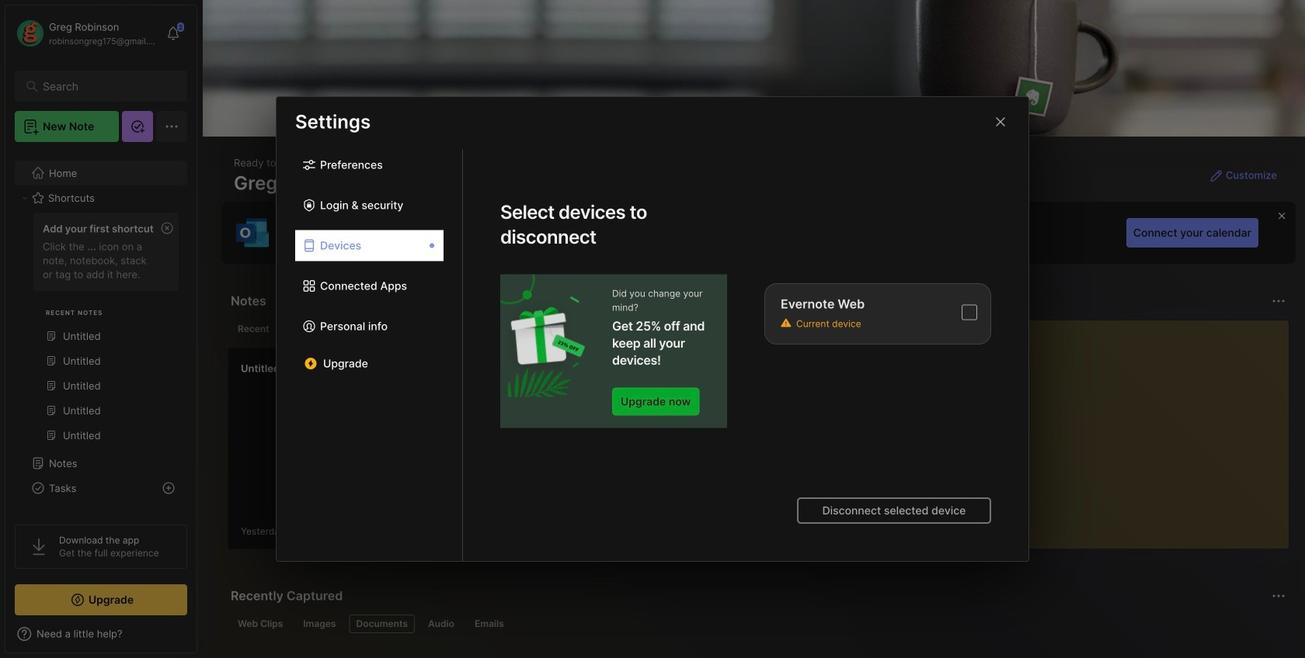 Task type: vqa. For each thing, say whether or not it's contained in the screenshot.
Choose default view option for Images field
no



Task type: locate. For each thing, give the bounding box(es) containing it.
tab
[[231, 320, 276, 339], [283, 320, 345, 339], [231, 615, 290, 634], [296, 615, 343, 634], [349, 615, 415, 634], [421, 615, 461, 634], [468, 615, 511, 634]]

None search field
[[43, 77, 167, 96]]

tree inside main element
[[5, 151, 197, 644]]

Start writing… text field
[[961, 321, 1288, 537]]

Search text field
[[43, 79, 167, 94]]

tree
[[5, 151, 197, 644]]

none search field inside main element
[[43, 77, 167, 96]]

row group
[[228, 348, 1305, 559]]

close image
[[991, 113, 1010, 131]]

tab list
[[277, 150, 463, 562], [231, 320, 923, 339], [231, 615, 1283, 634]]

group
[[15, 208, 186, 458]]



Task type: describe. For each thing, give the bounding box(es) containing it.
main element
[[0, 0, 202, 659]]

group inside main element
[[15, 208, 186, 458]]



